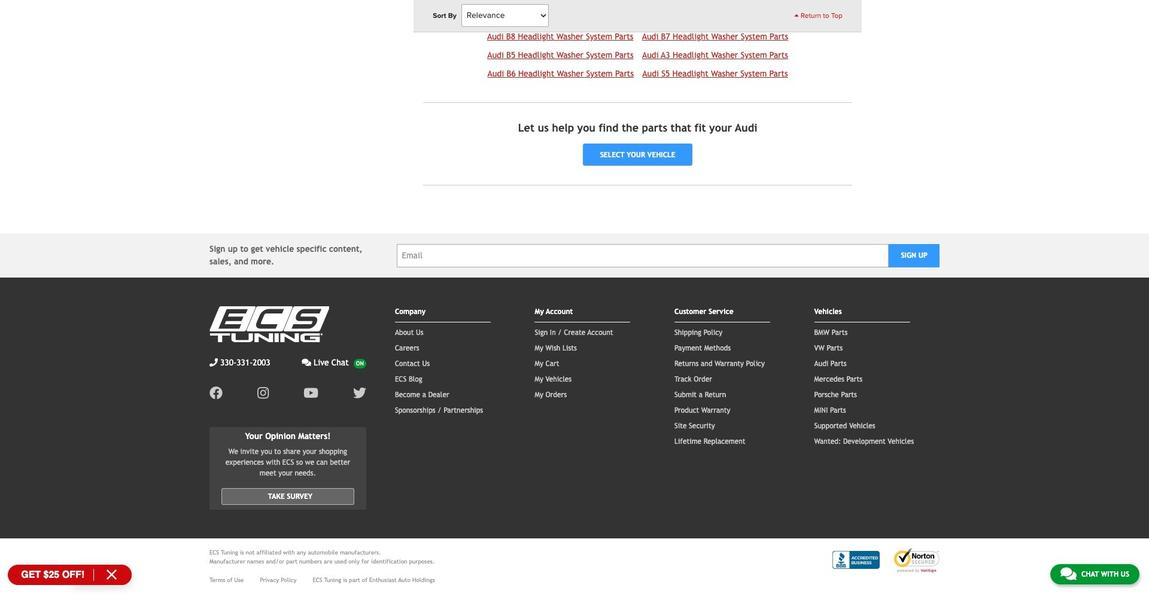 Task type: vqa. For each thing, say whether or not it's contained in the screenshot.
first "question circle" IMAGE from the bottom of the page
no



Task type: describe. For each thing, give the bounding box(es) containing it.
Email email field
[[397, 244, 889, 267]]

facebook logo image
[[210, 387, 223, 400]]

caret up image
[[795, 12, 799, 19]]

ecs tuning image
[[210, 307, 329, 343]]

comments image
[[302, 359, 311, 367]]



Task type: locate. For each thing, give the bounding box(es) containing it.
youtube logo image
[[304, 387, 319, 400]]

comments image
[[1061, 567, 1077, 581]]

twitter logo image
[[353, 387, 366, 400]]

instagram logo image
[[257, 387, 269, 400]]

phone image
[[210, 359, 218, 367]]



